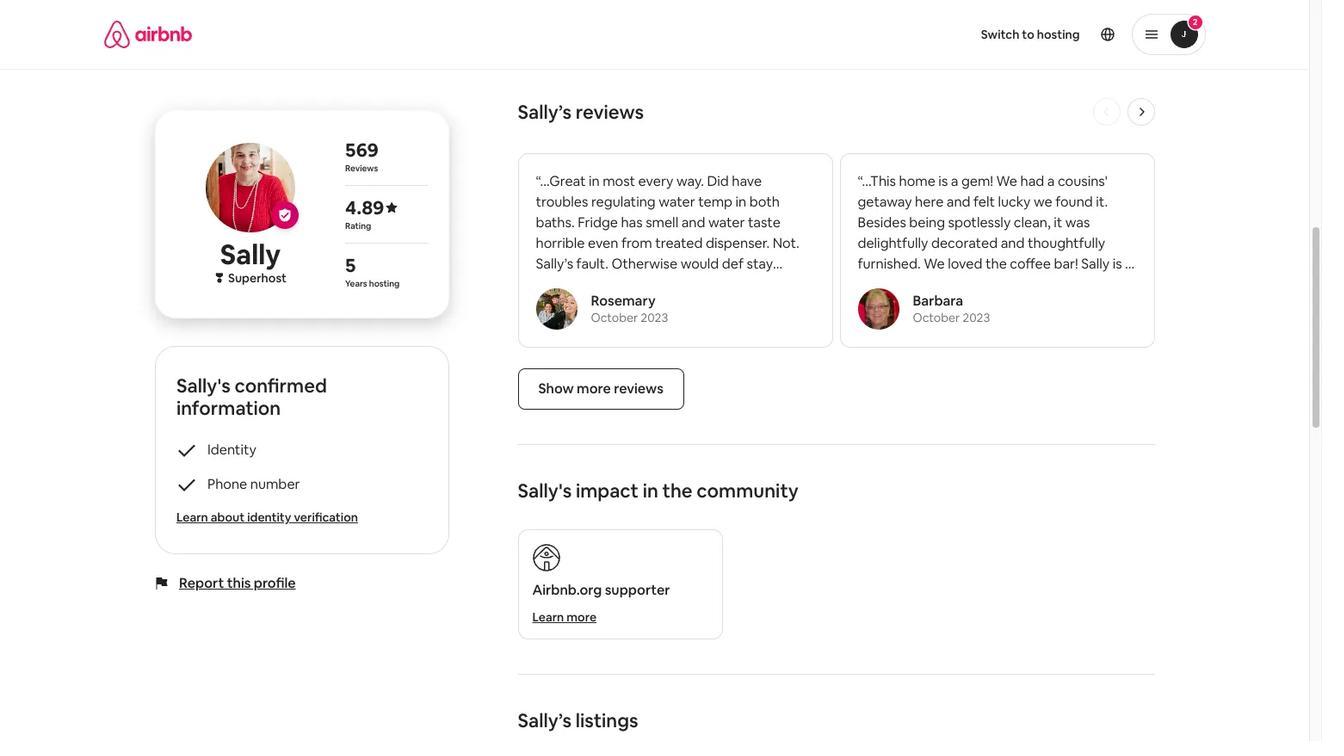 Task type: describe. For each thing, give the bounding box(es) containing it.
phone
[[207, 475, 247, 493]]

sally's for listings
[[518, 709, 572, 733]]

community
[[697, 479, 799, 503]]

taste
[[748, 214, 781, 232]]

not.
[[773, 234, 800, 252]]

sally
[[220, 237, 280, 272]]

regulating
[[591, 193, 656, 211]]

has
[[621, 214, 643, 232]]

1 horizontal spatial in
[[643, 479, 658, 503]]

learn for learn more
[[532, 610, 564, 625]]

reviews
[[345, 163, 378, 174]]

reviews inside button
[[614, 380, 664, 398]]

"…great
[[536, 172, 586, 190]]

more for learn
[[567, 610, 597, 625]]

october for barbara
[[913, 310, 960, 325]]

rosemary october 2023
[[591, 292, 668, 325]]

report
[[179, 574, 224, 592]]

0 horizontal spatial water
[[659, 193, 695, 211]]

information
[[176, 396, 280, 420]]

treated
[[655, 234, 703, 252]]

sally's for reviews
[[518, 100, 572, 124]]

temp
[[698, 193, 733, 211]]

both
[[750, 193, 780, 211]]

profile
[[253, 574, 295, 592]]

phone number
[[207, 475, 300, 493]]

"…great in most every way. did have troubles regulating water temp in both baths. fridge has smell and water taste horrible even from treated dispenser. not. sally's fault. otherwise would def stay again!!!…
[[536, 172, 800, 294]]

to
[[1022, 27, 1035, 42]]

hosting for switch
[[1037, 27, 1080, 42]]

more for show
[[577, 380, 611, 398]]

identity
[[247, 510, 291, 525]]

show more reviews button
[[518, 368, 684, 410]]

2 button
[[1132, 14, 1206, 55]]

2023 for rosemary
[[641, 310, 668, 325]]

have
[[732, 172, 762, 190]]

show
[[539, 380, 574, 398]]

barbara october 2023
[[913, 292, 990, 325]]

2
[[1193, 16, 1198, 28]]

learn for learn about identity verification
[[176, 510, 208, 525]]

learn about identity verification
[[176, 510, 358, 525]]

even
[[588, 234, 618, 252]]

fault.
[[576, 255, 609, 273]]

listings
[[576, 709, 638, 733]]

about
[[210, 510, 244, 525]]

rosemary
[[591, 292, 656, 310]]

barbara user profile image
[[858, 288, 899, 330]]

smell
[[646, 214, 679, 232]]

confirmed
[[234, 374, 327, 398]]

superhost
[[228, 270, 286, 286]]

barbara user profile image
[[858, 288, 899, 330]]

years
[[345, 278, 367, 289]]

learn more link
[[532, 610, 597, 625]]

way.
[[677, 172, 704, 190]]

show more reviews
[[539, 380, 664, 398]]

troubles
[[536, 193, 588, 211]]

verified host image
[[278, 208, 291, 222]]

did
[[707, 172, 729, 190]]

4.89
[[345, 195, 384, 220]]

airbnb.org supporter
[[532, 581, 670, 599]]



Task type: vqa. For each thing, say whether or not it's contained in the screenshot.
the bottommost AIRBNB
no



Task type: locate. For each thing, give the bounding box(es) containing it.
1 horizontal spatial sally's
[[518, 479, 572, 503]]

stay
[[747, 255, 773, 273]]

0 horizontal spatial in
[[589, 172, 600, 190]]

sally user profile image
[[205, 143, 295, 232], [205, 143, 295, 232]]

569
[[345, 138, 378, 162]]

october inside barbara october 2023
[[913, 310, 960, 325]]

more right show
[[577, 380, 611, 398]]

october down the fault.
[[591, 310, 638, 325]]

1 horizontal spatial water
[[708, 214, 745, 232]]

0 vertical spatial more
[[577, 380, 611, 398]]

1 vertical spatial water
[[708, 214, 745, 232]]

0 vertical spatial learn
[[176, 510, 208, 525]]

in
[[589, 172, 600, 190], [736, 193, 747, 211], [643, 479, 658, 503]]

1 october from the left
[[591, 310, 638, 325]]

water up dispenser.
[[708, 214, 745, 232]]

0 horizontal spatial sally's
[[176, 374, 230, 398]]

supporter
[[605, 581, 670, 599]]

report this profile
[[179, 574, 295, 592]]

sally's reviews
[[518, 100, 644, 124]]

reviews up most
[[576, 100, 644, 124]]

1 horizontal spatial hosting
[[1037, 27, 1080, 42]]

0 vertical spatial in
[[589, 172, 600, 190]]

hosting right to
[[1037, 27, 1080, 42]]

fridge
[[578, 214, 618, 232]]

number
[[250, 475, 300, 493]]

water down way.
[[659, 193, 695, 211]]

def
[[722, 255, 744, 273]]

impact
[[576, 479, 639, 503]]

hosting inside profile element
[[1037, 27, 1080, 42]]

5
[[345, 253, 355, 277]]

2 horizontal spatial in
[[736, 193, 747, 211]]

more down "airbnb.org"
[[567, 610, 597, 625]]

in left the
[[643, 479, 658, 503]]

0 horizontal spatial 2023
[[641, 310, 668, 325]]

october
[[591, 310, 638, 325], [913, 310, 960, 325]]

1 vertical spatial learn
[[532, 610, 564, 625]]

sally's down horrible
[[536, 255, 573, 273]]

switch to hosting
[[981, 27, 1080, 42]]

in down have
[[736, 193, 747, 211]]

2023 inside rosemary october 2023
[[641, 310, 668, 325]]

october for rosemary
[[591, 310, 638, 325]]

reviews down rosemary october 2023
[[614, 380, 664, 398]]

1 vertical spatial in
[[736, 193, 747, 211]]

hosting right years
[[369, 278, 399, 289]]

in left most
[[589, 172, 600, 190]]

again!!!…
[[536, 275, 589, 294]]

profile element
[[675, 0, 1206, 69]]

report this profile button
[[179, 574, 295, 592]]

0 vertical spatial water
[[659, 193, 695, 211]]

learn
[[176, 510, 208, 525], [532, 610, 564, 625]]

sally's for sally's confirmed information
[[176, 374, 230, 398]]

sally's left listings
[[518, 709, 572, 733]]

sally's
[[176, 374, 230, 398], [518, 479, 572, 503]]

2 2023 from the left
[[963, 310, 990, 325]]

2 vertical spatial in
[[643, 479, 658, 503]]

and
[[682, 214, 705, 232]]

sally's inside "sally's confirmed information"
[[176, 374, 230, 398]]

airbnb.org
[[532, 581, 602, 599]]

1 horizontal spatial 2023
[[963, 310, 990, 325]]

october inside rosemary october 2023
[[591, 310, 638, 325]]

every
[[638, 172, 674, 190]]

hosting inside 5 years hosting
[[369, 278, 399, 289]]

learn more
[[532, 610, 597, 625]]

dispenser.
[[706, 234, 770, 252]]

sally's
[[518, 100, 572, 124], [536, 255, 573, 273], [518, 709, 572, 733]]

from
[[621, 234, 652, 252]]

learn inside learn about identity verification button
[[176, 510, 208, 525]]

barbara
[[913, 292, 964, 310]]

2023 for barbara
[[963, 310, 990, 325]]

0 vertical spatial reviews
[[576, 100, 644, 124]]

sally's up identity
[[176, 374, 230, 398]]

more inside button
[[577, 380, 611, 398]]

5 years hosting
[[345, 253, 399, 289]]

sally's impact in the community
[[518, 479, 799, 503]]

most
[[603, 172, 635, 190]]

water
[[659, 193, 695, 211], [708, 214, 745, 232]]

0 horizontal spatial hosting
[[369, 278, 399, 289]]

learn left the about
[[176, 510, 208, 525]]

sally's confirmed information
[[176, 374, 327, 420]]

learn down "airbnb.org"
[[532, 610, 564, 625]]

horrible
[[536, 234, 585, 252]]

switch
[[981, 27, 1020, 42]]

hosting for 5
[[369, 278, 399, 289]]

1 vertical spatial hosting
[[369, 278, 399, 289]]

would
[[681, 255, 719, 273]]

1 vertical spatial more
[[567, 610, 597, 625]]

the
[[663, 479, 693, 503]]

2 vertical spatial sally's
[[518, 709, 572, 733]]

0 vertical spatial sally's
[[518, 100, 572, 124]]

2 october from the left
[[913, 310, 960, 325]]

sally's for sally's impact in the community
[[518, 479, 572, 503]]

1 vertical spatial sally's
[[536, 255, 573, 273]]

rating
[[345, 220, 371, 232]]

rosemary user profile image
[[536, 288, 577, 330], [536, 288, 577, 330]]

1 horizontal spatial october
[[913, 310, 960, 325]]

verification
[[294, 510, 358, 525]]

1 vertical spatial reviews
[[614, 380, 664, 398]]

more
[[577, 380, 611, 398], [567, 610, 597, 625]]

2023
[[641, 310, 668, 325], [963, 310, 990, 325]]

reviews
[[576, 100, 644, 124], [614, 380, 664, 398]]

sally's listings
[[518, 709, 638, 733]]

this
[[227, 574, 250, 592]]

569 reviews
[[345, 138, 378, 174]]

learn about identity verification button
[[176, 509, 427, 526]]

hosting
[[1037, 27, 1080, 42], [369, 278, 399, 289]]

switch to hosting link
[[971, 16, 1090, 53]]

baths.
[[536, 214, 575, 232]]

1 2023 from the left
[[641, 310, 668, 325]]

1 horizontal spatial learn
[[532, 610, 564, 625]]

0 vertical spatial sally's
[[176, 374, 230, 398]]

0 horizontal spatial learn
[[176, 510, 208, 525]]

0 horizontal spatial october
[[591, 310, 638, 325]]

2023 inside barbara october 2023
[[963, 310, 990, 325]]

sally's left impact
[[518, 479, 572, 503]]

otherwise
[[612, 255, 678, 273]]

identity
[[207, 441, 256, 459]]

sally's up "…great
[[518, 100, 572, 124]]

1 vertical spatial sally's
[[518, 479, 572, 503]]

sally's inside "…great in most every way. did have troubles regulating water temp in both baths. fridge has smell and water taste horrible even from treated dispenser. not. sally's fault. otherwise would def stay again!!!…
[[536, 255, 573, 273]]

0 vertical spatial hosting
[[1037, 27, 1080, 42]]

october right barbara user profile icon
[[913, 310, 960, 325]]



